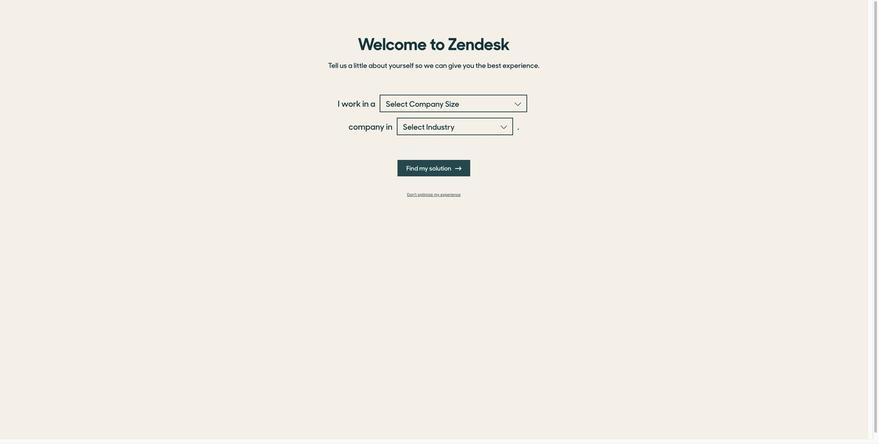 Task type: locate. For each thing, give the bounding box(es) containing it.
work
[[342, 97, 361, 109]]

welcome to zendesk
[[358, 31, 510, 55]]

optimize
[[418, 192, 433, 197]]

solution
[[430, 164, 452, 172]]

1 vertical spatial in
[[386, 120, 393, 132]]

0 horizontal spatial in
[[363, 97, 369, 109]]

little
[[354, 60, 367, 70]]

1 vertical spatial a
[[371, 97, 376, 109]]

experience
[[441, 192, 461, 197]]

my right optimize
[[434, 192, 440, 197]]

my
[[420, 164, 428, 172], [434, 192, 440, 197]]

0 horizontal spatial my
[[420, 164, 428, 172]]

zendesk
[[448, 31, 510, 55]]

tell
[[328, 60, 339, 70]]

1 horizontal spatial my
[[434, 192, 440, 197]]

company in
[[349, 120, 393, 132]]

a
[[348, 60, 353, 70], [371, 97, 376, 109]]

in right work
[[363, 97, 369, 109]]

in right company
[[386, 120, 393, 132]]

don't
[[407, 192, 417, 197]]

a right us
[[348, 60, 353, 70]]

yourself
[[389, 60, 414, 70]]

give
[[449, 60, 462, 70]]

find     my solution button
[[398, 160, 471, 176]]

0 vertical spatial my
[[420, 164, 428, 172]]

arrow right image
[[456, 165, 462, 172]]

a right work
[[371, 97, 376, 109]]

0 horizontal spatial a
[[348, 60, 353, 70]]

my right the find
[[420, 164, 428, 172]]

in
[[363, 97, 369, 109], [386, 120, 393, 132]]

1 vertical spatial my
[[434, 192, 440, 197]]

the
[[476, 60, 486, 70]]

i
[[338, 97, 340, 109]]

we
[[424, 60, 434, 70]]

i work in a
[[338, 97, 376, 109]]

1 horizontal spatial a
[[371, 97, 376, 109]]



Task type: describe. For each thing, give the bounding box(es) containing it.
about
[[369, 60, 388, 70]]

welcome
[[358, 31, 427, 55]]

so
[[416, 60, 423, 70]]

0 vertical spatial in
[[363, 97, 369, 109]]

experience.
[[503, 60, 540, 70]]

us
[[340, 60, 347, 70]]

find
[[407, 164, 418, 172]]

1 horizontal spatial in
[[386, 120, 393, 132]]

best
[[488, 60, 502, 70]]

0 vertical spatial a
[[348, 60, 353, 70]]

company
[[349, 120, 385, 132]]

you
[[463, 60, 474, 70]]

my inside "button"
[[420, 164, 428, 172]]

.
[[518, 120, 520, 132]]

don't optimize my experience
[[407, 192, 461, 197]]

tell us a little about yourself so we can give you the best experience.
[[328, 60, 540, 70]]

can
[[435, 60, 447, 70]]

find     my solution
[[407, 164, 453, 172]]

don't optimize my experience link
[[324, 192, 544, 197]]

to
[[430, 31, 445, 55]]



